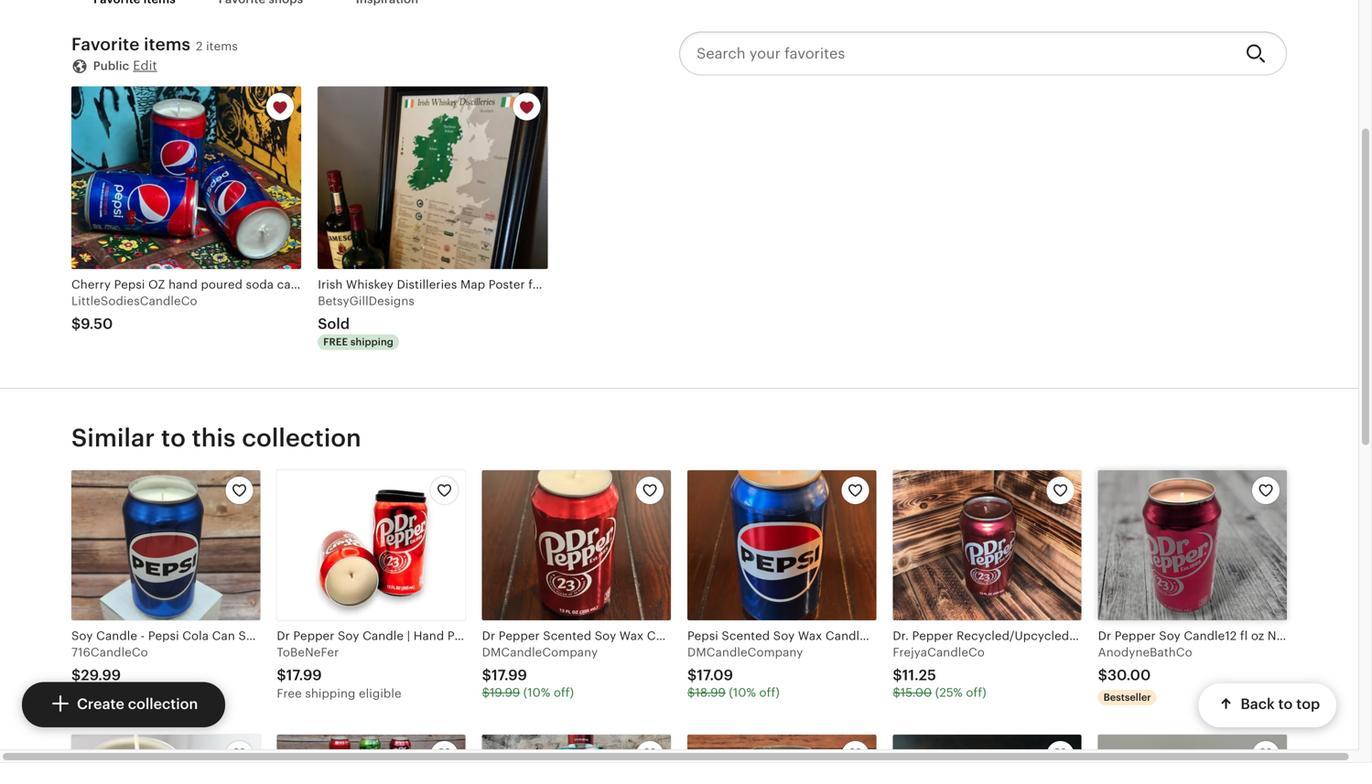 Task type: locate. For each thing, give the bounding box(es) containing it.
1 horizontal spatial pepsi
[[375, 278, 406, 291]]

1 horizontal spatial 17.99
[[491, 667, 527, 684]]

0 horizontal spatial off)
[[554, 686, 574, 700]]

back to top
[[1240, 696, 1320, 713]]

0 horizontal spatial pepsi
[[114, 278, 145, 291]]

0 horizontal spatial items
[[144, 34, 190, 54]]

collection right this
[[242, 424, 361, 452]]

2 eligible from the left
[[359, 687, 401, 701]]

30.00
[[1107, 667, 1151, 684]]

0 horizontal spatial free
[[71, 687, 96, 701]]

off) for 11.25
[[966, 686, 986, 700]]

to left this
[[161, 424, 186, 452]]

off)
[[554, 686, 574, 700], [759, 686, 780, 700], [966, 686, 986, 700]]

1 horizontal spatial cherry
[[332, 278, 371, 291]]

1 horizontal spatial free
[[277, 687, 302, 701]]

$ inside the anodynebathco $ 30.00 bestseller
[[1098, 667, 1107, 684]]

items right 2
[[206, 39, 238, 53]]

free inside tobenefer $ 17.99 free shipping eligible
[[277, 687, 302, 701]]

items
[[144, 34, 190, 54], [206, 39, 238, 53]]

off) for 17.99
[[554, 686, 574, 700]]

top
[[1296, 696, 1320, 713]]

hand
[[168, 278, 198, 291]]

2 (10% from the left
[[729, 686, 756, 700]]

2 17.99 from the left
[[491, 667, 527, 684]]

1 vertical spatial to
[[1278, 696, 1293, 713]]

0 vertical spatial collection
[[242, 424, 361, 452]]

1 dmcandlecompany from the left
[[482, 646, 598, 659]]

pepsi up 'betsygilldesigns'
[[375, 278, 406, 291]]

tobenefer $ 17.99 free shipping eligible
[[277, 646, 401, 701]]

collection up the candle pepsi max gifts, scented soy candles, pepsi max can candle gift for him her, novelty quirky gifts by ecoflip image
[[128, 696, 198, 713]]

(10% right 18.99
[[729, 686, 756, 700]]

free
[[71, 687, 96, 701], [277, 687, 302, 701]]

716candleco
[[71, 646, 148, 659]]

oz
[[148, 278, 165, 291]]

off) right (25%
[[966, 686, 986, 700]]

2 horizontal spatial off)
[[966, 686, 986, 700]]

17.99 for dmcandlecompany $ 17.99 $ 19.99 (10% off)
[[491, 667, 527, 684]]

betsygilldesigns
[[318, 294, 415, 308]]

free inside 716candleco $ 29.99 free shipping eligible
[[71, 687, 96, 701]]

0 horizontal spatial eligible
[[153, 687, 196, 701]]

17.99 up 19.99
[[491, 667, 527, 684]]

0 vertical spatial to
[[161, 424, 186, 452]]

1 horizontal spatial (10%
[[729, 686, 756, 700]]

1 horizontal spatial dmcandlecompany
[[687, 646, 803, 659]]

2 free from the left
[[277, 687, 302, 701]]

pepsi scented soy wax candle | hand poured pepsi custom scented soda pop candle image
[[687, 470, 876, 620]]

shipping for 29.99
[[100, 687, 150, 701]]

shipping
[[350, 337, 394, 348], [100, 687, 150, 701], [305, 687, 356, 701]]

dmcandlecompany
[[482, 646, 598, 659], [687, 646, 803, 659]]

(10% for 17.99
[[523, 686, 550, 700]]

similar
[[71, 424, 155, 452]]

shipping down tobenefer
[[305, 687, 356, 701]]

1 17.99 from the left
[[286, 667, 322, 684]]

(10% inside dmcandlecompany $ 17.09 $ 18.99 (10% off)
[[729, 686, 756, 700]]

shipping inside 716candleco $ 29.99 free shipping eligible
[[100, 687, 150, 701]]

frejyacandleco
[[893, 646, 985, 659]]

shipping inside tobenefer $ 17.99 free shipping eligible
[[305, 687, 356, 701]]

cherry up 'betsygilldesigns'
[[332, 278, 371, 291]]

off) inside dmcandlecompany $ 17.09 $ 18.99 (10% off)
[[759, 686, 780, 700]]

1 cherry from the left
[[71, 278, 111, 291]]

items up edit
[[144, 34, 190, 54]]

dmcandlecompany for 17.99
[[482, 646, 598, 659]]

shipping inside betsygilldesigns sold free shipping
[[350, 337, 394, 348]]

collection
[[242, 424, 361, 452], [128, 696, 198, 713]]

pepsi
[[114, 278, 145, 291], [375, 278, 406, 291]]

items inside favorite items 2 items
[[206, 39, 238, 53]]

off) for 17.09
[[759, 686, 780, 700]]

pepsi up the littlesodiescandleco
[[114, 278, 145, 291]]

Search your favorites text field
[[679, 31, 1231, 75]]

dmcandlecompany up 19.99
[[482, 646, 598, 659]]

cherry up 9.50
[[71, 278, 111, 291]]

716candleco $ 29.99 free shipping eligible
[[71, 646, 196, 701]]

off) up blue cola inspired scented candle | full sized recycled can| hand poured 100% soy wax artisan candle| fun gifts for them image
[[759, 686, 780, 700]]

bestseller
[[1104, 692, 1151, 704]]

scented
[[409, 278, 456, 291]]

3 off) from the left
[[966, 686, 986, 700]]

free down tobenefer
[[277, 687, 302, 701]]

free for 29.99
[[71, 687, 96, 701]]

off) up dr. pepper, mountain dew, pepsi, sprite, coke candle image
[[554, 686, 574, 700]]

cherry pepsi oz hand poured soda candles | cherry pepsi scented candle littlesodiescandleco $ 9.50
[[71, 278, 498, 332]]

0 horizontal spatial (10%
[[523, 686, 550, 700]]

anodynebathco
[[1098, 646, 1192, 659]]

back to top button
[[1198, 684, 1336, 728]]

off) inside "frejyacandleco $ 11.25 $ 15.00 (25% off)"
[[966, 686, 986, 700]]

1 off) from the left
[[554, 686, 574, 700]]

to
[[161, 424, 186, 452], [1278, 696, 1293, 713]]

eligible inside tobenefer $ 17.99 free shipping eligible
[[359, 687, 401, 701]]

(25%
[[935, 686, 963, 700]]

eligible
[[153, 687, 196, 701], [359, 687, 401, 701]]

29.99
[[81, 667, 121, 684]]

poured
[[201, 278, 243, 291]]

cherry
[[71, 278, 111, 291], [332, 278, 371, 291]]

create
[[77, 696, 124, 713]]

0 horizontal spatial to
[[161, 424, 186, 452]]

dr pepper soy candle12 fl oz novelty candle in upcycled root beer can |root beer scented candle | unique home décor and gift idea image
[[1098, 470, 1287, 620]]

cherry pepsi oz hand poured soda candles | cherry pepsi scented candle image
[[71, 86, 301, 269]]

17.99 inside dmcandlecompany $ 17.99 $ 19.99 (10% off)
[[491, 667, 527, 684]]

1 free from the left
[[71, 687, 96, 701]]

(10% right 19.99
[[523, 686, 550, 700]]

1 (10% from the left
[[523, 686, 550, 700]]

0 horizontal spatial collection
[[128, 696, 198, 713]]

eligible inside 716candleco $ 29.99 free shipping eligible
[[153, 687, 196, 701]]

to for back
[[1278, 696, 1293, 713]]

2 off) from the left
[[759, 686, 780, 700]]

dmcandlecompany $ 17.09 $ 18.99 (10% off)
[[687, 646, 803, 700]]

to left top in the right bottom of the page
[[1278, 696, 1293, 713]]

1 vertical spatial collection
[[128, 696, 198, 713]]

edit button
[[133, 57, 157, 74]]

0 horizontal spatial cherry
[[71, 278, 111, 291]]

dr pepper scented soy wax candle | hand poured dr pepper custom scented soda pop candle image
[[482, 470, 671, 620]]

1 horizontal spatial collection
[[242, 424, 361, 452]]

blue cola inspired scented candle | full sized recycled can| hand poured 100% soy wax artisan candle| fun gifts for them image
[[687, 735, 876, 763]]

2 dmcandlecompany from the left
[[687, 646, 803, 659]]

17.99 inside tobenefer $ 17.99 free shipping eligible
[[286, 667, 322, 684]]

1 horizontal spatial items
[[206, 39, 238, 53]]

1 eligible from the left
[[153, 687, 196, 701]]

0 horizontal spatial 17.99
[[286, 667, 322, 684]]

to for similar
[[161, 424, 186, 452]]

candle
[[459, 278, 498, 291]]

to inside button
[[1278, 696, 1293, 713]]

littlesodiescandleco
[[71, 294, 197, 308]]

dmcandlecompany up 17.09
[[687, 646, 803, 659]]

irish whiskey distilleries map poster for man cave, distillery or bar, gift for whiskey drinker image
[[318, 86, 548, 269]]

collection inside button
[[128, 696, 198, 713]]

9.50
[[81, 316, 113, 332]]

19.99
[[490, 686, 520, 700]]

shipping down 29.99 at the bottom left of page
[[100, 687, 150, 701]]

off) inside dmcandlecompany $ 17.99 $ 19.99 (10% off)
[[554, 686, 574, 700]]

0 horizontal spatial dmcandlecompany
[[482, 646, 598, 659]]

$
[[71, 316, 81, 332], [71, 667, 81, 684], [277, 667, 286, 684], [482, 667, 491, 684], [687, 667, 697, 684], [893, 667, 902, 684], [1098, 667, 1107, 684], [482, 686, 490, 700], [687, 686, 695, 700], [893, 686, 900, 700]]

free down 29.99 at the bottom left of page
[[71, 687, 96, 701]]

shipping right free
[[350, 337, 394, 348]]

frejyacandleco $ 11.25 $ 15.00 (25% off)
[[893, 646, 986, 700]]

(10% inside dmcandlecompany $ 17.99 $ 19.99 (10% off)
[[523, 686, 550, 700]]

public
[[93, 59, 129, 73]]

1 horizontal spatial off)
[[759, 686, 780, 700]]

betsygilldesigns sold free shipping
[[318, 294, 415, 348]]

2 pepsi from the left
[[375, 278, 406, 291]]

1 horizontal spatial to
[[1278, 696, 1293, 713]]

17.99 for tobenefer $ 17.99 free shipping eligible
[[286, 667, 322, 684]]

17.99
[[286, 667, 322, 684], [491, 667, 527, 684]]

(10%
[[523, 686, 550, 700], [729, 686, 756, 700]]

1 horizontal spatial eligible
[[359, 687, 401, 701]]

17.99 down tobenefer
[[286, 667, 322, 684]]



Task type: vqa. For each thing, say whether or not it's contained in the screenshot.
Pepsi Scented Soy Wax Candle | Hand Poured Pepsi Custom Scented Soda Pop Candle image
yes



Task type: describe. For each thing, give the bounding box(es) containing it.
back
[[1240, 696, 1275, 713]]

$ inside tobenefer $ 17.99 free shipping eligible
[[277, 667, 286, 684]]

shipping for 17.99
[[305, 687, 356, 701]]

eligible for 17.99
[[359, 687, 401, 701]]

eligible for 29.99
[[153, 687, 196, 701]]

create collection
[[77, 696, 198, 713]]

18.99
[[695, 686, 726, 700]]

11.25
[[902, 667, 936, 684]]

$ inside 716candleco $ 29.99 free shipping eligible
[[71, 667, 81, 684]]

15.00
[[900, 686, 932, 700]]

dr. pepper recycled/upcycled handmade soy candle ~ dr. pepper scented ~ new seller here, former ebay powerseller with 2100+ feedback image
[[893, 470, 1082, 620]]

2 cherry from the left
[[332, 278, 371, 291]]

|
[[325, 278, 329, 291]]

anodynebathco $ 30.00 bestseller
[[1098, 646, 1192, 704]]

dr pepper can candle | custom scented candle | handpoured soy wax candle | upcycled funny gift image
[[1098, 735, 1287, 763]]

favorite
[[71, 34, 140, 54]]

dmcandlecompany $ 17.99 $ 19.99 (10% off)
[[482, 646, 598, 700]]

dmcandlecompany for 17.09
[[687, 646, 803, 659]]

free for 17.99
[[277, 687, 302, 701]]

edit
[[133, 58, 157, 73]]

17.09
[[697, 667, 733, 684]]

soda
[[246, 278, 274, 291]]

1 pepsi from the left
[[114, 278, 145, 291]]

candles
[[277, 278, 322, 291]]

soy candle - pepsi cola can soy candle with cola scent - hand poured soda pop can candle - new logo image
[[71, 470, 260, 620]]

dr. pepper, mountain dew, pepsi, sprite, coke candle image
[[482, 735, 671, 763]]

sold
[[318, 316, 350, 332]]

free
[[323, 337, 348, 348]]

favorite items 2 items
[[71, 34, 238, 54]]

dr pepper soy candle | hand poured soda can candle | 12 oz soda-themed can candle image
[[277, 470, 466, 620]]

(10% for 17.09
[[729, 686, 756, 700]]

similar to this collection
[[71, 424, 361, 452]]

this
[[192, 424, 236, 452]]

2
[[196, 39, 203, 53]]

$ inside cherry pepsi oz hand poured soda candles | cherry pepsi scented candle littlesodiescandleco $ 9.50
[[71, 316, 81, 332]]

tobenefer
[[277, 646, 339, 659]]

candle pepsi max gifts, scented soy candles, pepsi max can candle gift for him her, novelty quirky gifts by ecoflip image
[[71, 735, 260, 763]]

create collection button
[[22, 683, 225, 728]]



